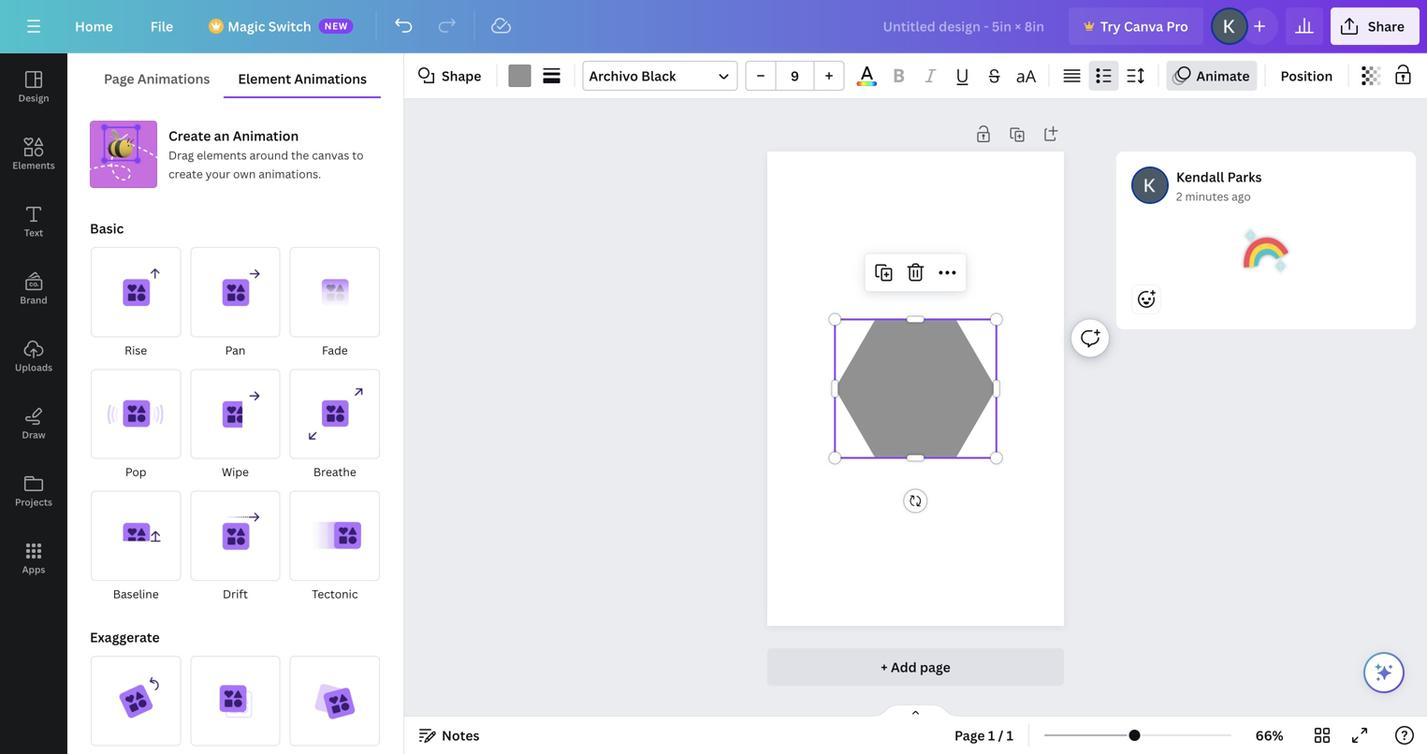 Task type: describe. For each thing, give the bounding box(es) containing it.
element
[[238, 70, 291, 88]]

kendall parks 2 minutes ago
[[1177, 168, 1263, 204]]

drift button
[[189, 490, 282, 605]]

page animations
[[104, 70, 210, 88]]

projects button
[[0, 458, 67, 525]]

file button
[[136, 7, 188, 45]]

pop button
[[90, 368, 182, 483]]

pan button
[[189, 246, 282, 361]]

archivo black button
[[583, 61, 738, 91]]

your
[[206, 166, 230, 182]]

drift
[[223, 587, 248, 602]]

animations for page animations
[[137, 70, 210, 88]]

tumble image
[[91, 656, 181, 747]]

try
[[1101, 17, 1121, 35]]

fade image
[[290, 247, 380, 337]]

magic switch
[[228, 17, 311, 35]]

try canva pro button
[[1069, 7, 1204, 45]]

rise image
[[91, 247, 181, 337]]

create
[[169, 166, 203, 182]]

wipe button
[[189, 368, 282, 483]]

kendall parks list
[[1117, 152, 1424, 389]]

66%
[[1256, 727, 1284, 745]]

baseline
[[113, 587, 159, 602]]

shape button
[[412, 61, 489, 91]]

#919191 image
[[509, 65, 531, 87]]

file
[[151, 17, 173, 35]]

animations.
[[259, 166, 321, 182]]

an
[[214, 127, 230, 145]]

66% button
[[1240, 721, 1301, 751]]

pan image
[[190, 247, 281, 337]]

canva
[[1124, 17, 1164, 35]]

Design title text field
[[868, 7, 1062, 45]]

share
[[1369, 17, 1405, 35]]

elements
[[12, 159, 55, 172]]

magic
[[228, 17, 265, 35]]

apps button
[[0, 525, 67, 593]]

pop image
[[91, 369, 181, 459]]

minutes
[[1186, 189, 1230, 204]]

uploads button
[[0, 323, 67, 390]]

+ add page button
[[768, 649, 1065, 686]]

archivo black
[[589, 67, 676, 85]]

breathe image
[[290, 369, 380, 459]]

draw button
[[0, 390, 67, 458]]

create
[[169, 127, 211, 145]]

shape
[[442, 67, 482, 85]]

try canva pro
[[1101, 17, 1189, 35]]

switch
[[269, 17, 311, 35]]

neon image
[[190, 656, 281, 747]]

archivo
[[589, 67, 639, 85]]

+ add page
[[881, 659, 951, 676]]

black
[[642, 67, 676, 85]]

color range image
[[857, 82, 878, 86]]

2
[[1177, 189, 1183, 204]]

text
[[24, 227, 43, 239]]

animate button
[[1167, 61, 1258, 91]]

breathe button
[[289, 368, 381, 483]]

2 1 from the left
[[1007, 727, 1014, 745]]

exaggerate
[[90, 629, 160, 646]]

the
[[291, 147, 309, 163]]

page animations button
[[90, 61, 224, 96]]

1 1 from the left
[[989, 727, 996, 745]]

animations for element animations
[[294, 70, 367, 88]]

animate
[[1197, 67, 1250, 85]]



Task type: locate. For each thing, give the bounding box(es) containing it.
1 right /
[[1007, 727, 1014, 745]]

0 horizontal spatial page
[[104, 70, 134, 88]]

position button
[[1274, 61, 1341, 91]]

elements button
[[0, 121, 67, 188]]

animation
[[233, 127, 299, 145]]

baseline button
[[90, 490, 182, 605]]

notes button
[[412, 721, 487, 751]]

position
[[1281, 67, 1334, 85]]

rise
[[125, 343, 147, 358]]

tectonic
[[312, 587, 358, 602]]

1
[[989, 727, 996, 745], [1007, 727, 1014, 745]]

elements
[[197, 147, 247, 163]]

pro
[[1167, 17, 1189, 35]]

+
[[881, 659, 888, 676]]

fade button
[[289, 246, 381, 361]]

0 horizontal spatial 1
[[989, 727, 996, 745]]

pop
[[125, 465, 146, 480]]

around
[[250, 147, 288, 163]]

drag
[[169, 147, 194, 163]]

kendall
[[1177, 168, 1225, 186]]

/
[[999, 727, 1004, 745]]

home link
[[60, 7, 128, 45]]

1 animations from the left
[[137, 70, 210, 88]]

group
[[746, 61, 845, 91]]

add
[[891, 659, 917, 676]]

brand
[[20, 294, 47, 307]]

draw
[[22, 429, 45, 441]]

page for page animations
[[104, 70, 134, 88]]

page down home link
[[104, 70, 134, 88]]

animations down file 'popup button'
[[137, 70, 210, 88]]

text button
[[0, 188, 67, 256]]

tectonic image
[[290, 491, 380, 581]]

1 vertical spatial page
[[955, 727, 985, 745]]

animations inside button
[[137, 70, 210, 88]]

element animations button
[[224, 61, 381, 96]]

design
[[18, 92, 49, 104]]

brand button
[[0, 256, 67, 323]]

share button
[[1331, 7, 1420, 45]]

breathe
[[314, 465, 356, 480]]

page
[[920, 659, 951, 676]]

scrapbook image
[[290, 656, 380, 747]]

1 horizontal spatial 1
[[1007, 727, 1014, 745]]

rise button
[[90, 246, 182, 361]]

ago
[[1232, 189, 1252, 204]]

design button
[[0, 53, 67, 121]]

notes
[[442, 727, 480, 745]]

page left /
[[955, 727, 985, 745]]

#919191 image
[[509, 65, 531, 87]]

1 horizontal spatial page
[[955, 727, 985, 745]]

uploads
[[15, 361, 53, 374]]

show pages image
[[871, 704, 961, 719]]

side panel tab list
[[0, 53, 67, 593]]

new
[[325, 20, 348, 32]]

to
[[352, 147, 364, 163]]

canva assistant image
[[1374, 662, 1396, 684]]

1 horizontal spatial animations
[[294, 70, 367, 88]]

main menu bar
[[0, 0, 1428, 53]]

pan
[[225, 343, 246, 358]]

expressing gratitude image
[[1244, 228, 1289, 273]]

animations
[[137, 70, 210, 88], [294, 70, 367, 88]]

0 vertical spatial page
[[104, 70, 134, 88]]

basic
[[90, 220, 124, 237]]

animations inside button
[[294, 70, 367, 88]]

drift image
[[190, 491, 281, 581]]

projects
[[15, 496, 52, 509]]

1 left /
[[989, 727, 996, 745]]

fade
[[322, 343, 348, 358]]

home
[[75, 17, 113, 35]]

element animations
[[238, 70, 367, 88]]

page 1 / 1
[[955, 727, 1014, 745]]

page for page 1 / 1
[[955, 727, 985, 745]]

own
[[233, 166, 256, 182]]

2 animations from the left
[[294, 70, 367, 88]]

wipe image
[[190, 369, 281, 459]]

0 horizontal spatial animations
[[137, 70, 210, 88]]

– – number field
[[782, 67, 808, 85]]

create an animation drag elements around the canvas to create your own animations.
[[169, 127, 364, 182]]

page inside button
[[104, 70, 134, 88]]

wipe
[[222, 465, 249, 480]]

canvas
[[312, 147, 350, 163]]

animations down new
[[294, 70, 367, 88]]

tectonic button
[[289, 490, 381, 605]]

page
[[104, 70, 134, 88], [955, 727, 985, 745]]

baseline image
[[91, 491, 181, 581]]

parks
[[1228, 168, 1263, 186]]

apps
[[22, 564, 45, 576]]



Task type: vqa. For each thing, say whether or not it's contained in the screenshot.
Page title text field
no



